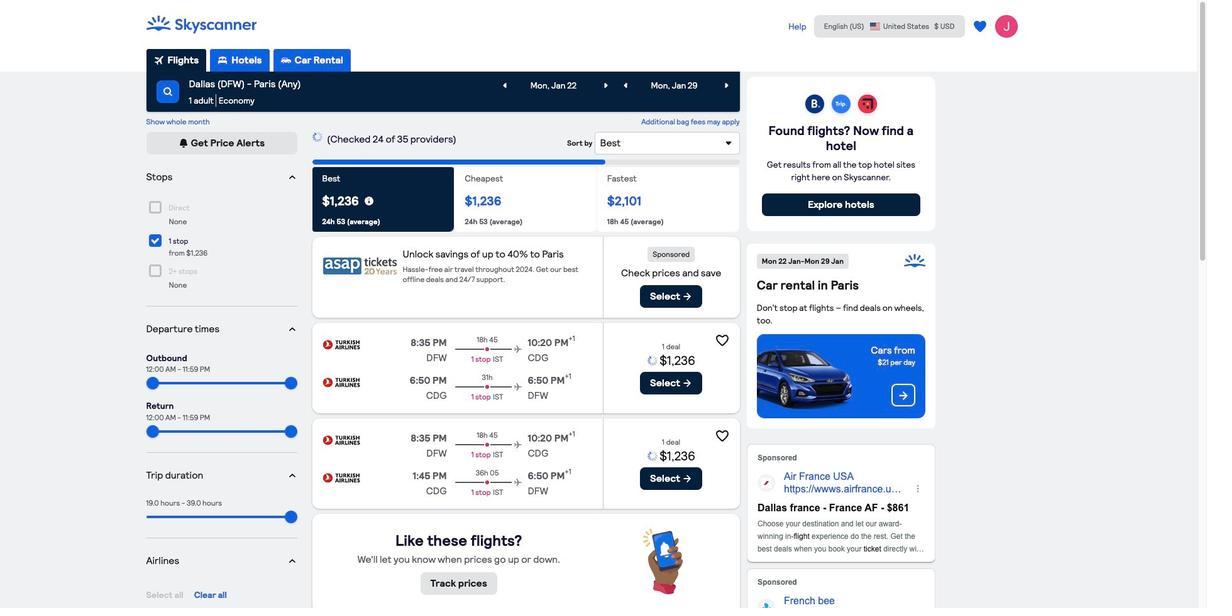 Task type: vqa. For each thing, say whether or not it's contained in the screenshot.
rtl support__ZWUwN "IMAGE"
yes



Task type: locate. For each thing, give the bounding box(es) containing it.
account image
[[995, 15, 1018, 38]]

1 vertical spatial flipped__yjyym image
[[287, 471, 297, 481]]

rtl support__mdkxy image left monday, january 22, 2024 text field
[[500, 80, 510, 91]]

hotels.com image
[[854, 92, 881, 118]]

1 horizontal spatial rtl support__mdkxy image
[[601, 80, 611, 91]]

rtl support__mdkxy image for monday, january 29, 2024 text field
[[620, 80, 630, 91]]

flipped__yjyym image
[[287, 324, 297, 334], [287, 557, 297, 567]]

1 flipped__yjyym image from the top
[[287, 172, 297, 182]]

1 vertical spatial rtl support__ywe2m image
[[683, 292, 693, 302]]

rtl support__mdkxy image right monday, january 22, 2024 text field
[[601, 80, 611, 91]]

2 horizontal spatial rtl support__mdkxy image
[[620, 80, 630, 91]]

rtl support__mdkxy image for monday, january 22, 2024 text field
[[500, 80, 510, 91]]

0 horizontal spatial desktop__njgyo image
[[218, 55, 228, 65]]

0 vertical spatial rtl support__ywe2m image
[[178, 138, 189, 148]]

rtl support__mdkxy image left monday, january 29, 2024 text field
[[620, 80, 630, 91]]

3 rtl support__mdkxy image from the left
[[620, 80, 630, 91]]

1 horizontal spatial rtl support__ywe2m image
[[683, 292, 693, 302]]

active__n2u0z image
[[154, 55, 164, 65]]

0 vertical spatial save flight from dallas fort worth international to paris image
[[715, 333, 730, 348]]

Monday, January 29, 2024 text field
[[633, 74, 715, 97]]

turkish airlines image
[[322, 336, 360, 355], [322, 374, 360, 392], [322, 431, 360, 450], [322, 469, 360, 488]]

rtl support__zwuwn image
[[898, 391, 909, 402]]

rtl support__ywe2m image
[[683, 379, 693, 389], [683, 474, 693, 484]]

1 rtl support__mdkxy image from the left
[[500, 80, 510, 91]]

2 desktop__njgyo image from the left
[[281, 55, 291, 65]]

save flight from dallas fort worth international to paris image
[[715, 333, 730, 348], [715, 429, 730, 444]]

slider
[[146, 378, 159, 390], [285, 378, 297, 390], [146, 426, 159, 438], [285, 426, 297, 438], [285, 511, 297, 524]]

1 vertical spatial flipped__yjyym image
[[287, 557, 297, 567]]

1 save flight from dallas fort worth international to paris image from the top
[[715, 333, 730, 348]]

0 horizontal spatial rtl support__mdkxy image
[[500, 80, 510, 91]]

rtl support__mdkxy image down active__n2u0z image
[[163, 87, 173, 97]]

0 horizontal spatial rtl support__ywe2m image
[[178, 138, 189, 148]]

rtl support__ywe2m image
[[178, 138, 189, 148], [683, 292, 693, 302]]

booking.com element
[[802, 92, 828, 118]]

desktop__njgyo image
[[218, 55, 228, 65], [281, 55, 291, 65]]

2 save flight from dallas fort worth international to paris image from the top
[[715, 429, 730, 444]]

1 vertical spatial save flight from dallas fort worth international to paris image
[[715, 429, 730, 444]]

progress bar
[[312, 160, 740, 165]]

1 horizontal spatial desktop__njgyo image
[[281, 55, 291, 65]]

0 vertical spatial flipped__yjyym image
[[287, 172, 297, 182]]

1 desktop__njgyo image from the left
[[218, 55, 228, 65]]

1 vertical spatial rtl support__ywe2m image
[[683, 474, 693, 484]]

learn more image
[[364, 196, 374, 206]]

rtl support__mdkxy image right monday, january 29, 2024 text field
[[722, 80, 732, 91]]

flipped__yjyym image
[[287, 172, 297, 182], [287, 471, 297, 481]]

Monday, January 22, 2024 text field
[[513, 74, 595, 97]]

rtl support__mdkxy image
[[722, 80, 732, 91], [163, 87, 173, 97]]

0 vertical spatial flipped__yjyym image
[[287, 324, 297, 334]]

rtl support__mdkxy image
[[500, 80, 510, 91], [601, 80, 611, 91], [620, 80, 630, 91]]

None field
[[146, 72, 740, 112]]

2 rtl support__mdkxy image from the left
[[601, 80, 611, 91]]

1 turkish airlines image from the top
[[322, 336, 360, 355]]

2 flipped__yjyym image from the top
[[287, 471, 297, 481]]

1 horizontal spatial rtl support__mdkxy image
[[722, 80, 732, 91]]

0 vertical spatial rtl support__ywe2m image
[[683, 379, 693, 389]]



Task type: describe. For each thing, give the bounding box(es) containing it.
save flight from dallas fort worth international to paris image for 1st rtl support__ywe2m image from the bottom
[[715, 429, 730, 444]]

1 flipped__yjyym image from the top
[[287, 324, 297, 334]]

3 turkish airlines image from the top
[[322, 431, 360, 450]]

booking.com image
[[802, 92, 828, 118]]

0 horizontal spatial rtl support__mdkxy image
[[163, 87, 173, 97]]

4 turkish airlines image from the top
[[322, 469, 360, 488]]

1 rtl support__ywe2m image from the top
[[683, 379, 693, 389]]

2+ stops checkbox
[[149, 265, 161, 277]]

2 rtl support__ywe2m image from the top
[[683, 474, 693, 484]]

1 stop checkbox
[[149, 234, 161, 247]]

2 turkish airlines image from the top
[[322, 374, 360, 392]]

car rental in paris image
[[757, 342, 856, 415]]

Direct checkbox
[[149, 201, 161, 214]]

trip.com image
[[828, 92, 854, 118]]

us image
[[869, 22, 881, 31]]

2 flipped__yjyym image from the top
[[287, 557, 297, 567]]

save flight from dallas fort worth international to paris image for 2nd rtl support__ywe2m image from the bottom
[[715, 333, 730, 348]]

trip.com element
[[828, 92, 854, 118]]

hotels.com element
[[854, 92, 881, 118]]



